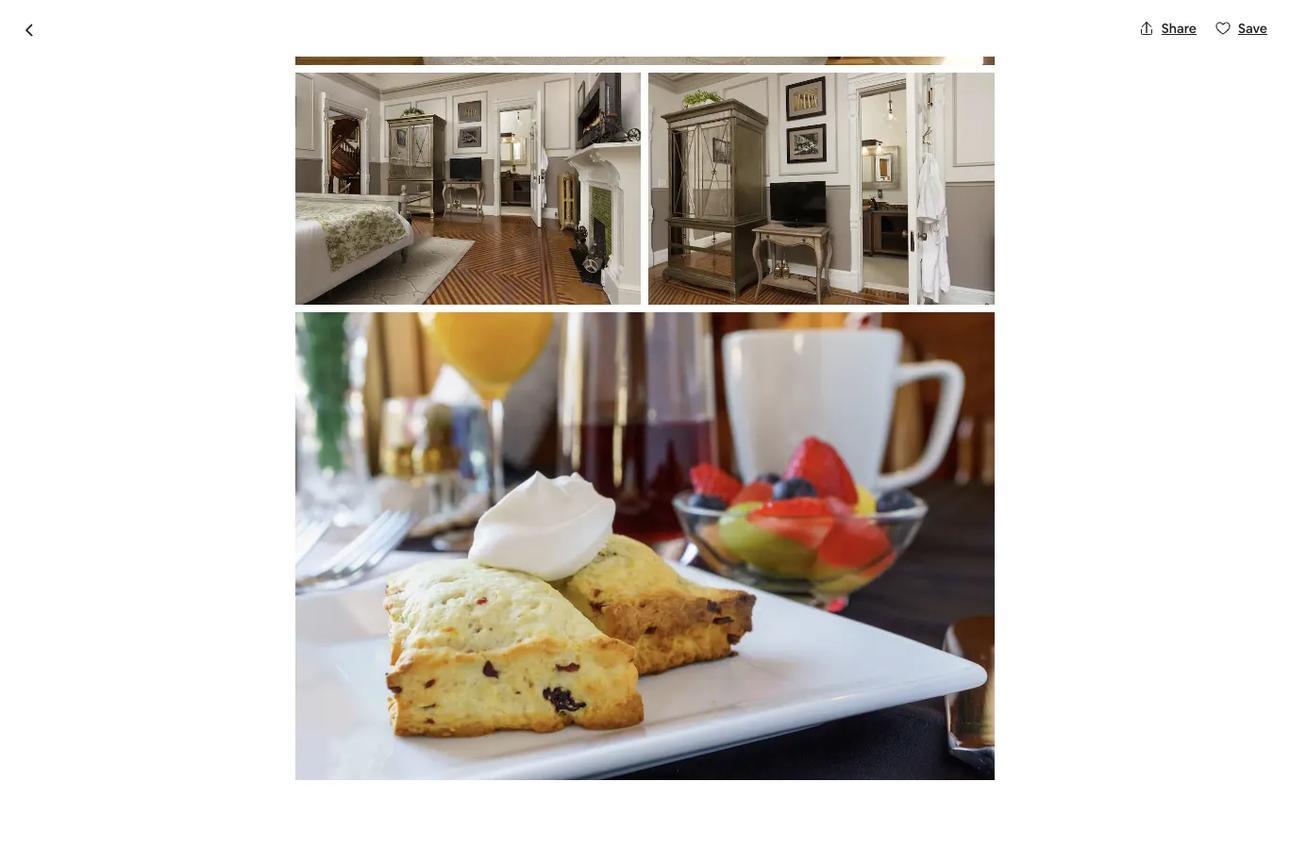 Task type: describe. For each thing, give the bounding box(es) containing it.
room in a bed and breakfast hosted by patricia
[[117, 679, 573, 706]]

1 vertical spatial room
[[117, 679, 174, 706]]

united
[[499, 137, 541, 154]]

shared
[[389, 752, 432, 769]]

12/17/2023 button
[[845, 730, 1149, 783]]

in
[[178, 679, 195, 706]]

$179 night
[[845, 682, 930, 708]]

mansion
[[446, 96, 542, 128]]

others
[[648, 743, 688, 760]]

pennsylvania,
[[413, 137, 496, 154]]

belle fonte room - reynolds mansion image 2 image
[[653, 179, 910, 404]]

superhost
[[262, 137, 324, 154]]

·
[[332, 137, 335, 157]]

fonte
[[177, 96, 243, 128]]

belle fonte room - reynolds mansion image 3 image
[[653, 411, 910, 628]]

Start your search search field
[[504, 15, 787, 60]]

or
[[632, 743, 645, 760]]

bathroom
[[435, 752, 497, 769]]

bed
[[216, 679, 254, 706]]

belle fonte room - reynolds mansion image 5 image
[[917, 411, 1174, 628]]

dialog containing share
[[0, 0, 1290, 849]]

room inside belle fonte room - reynolds mansion superhost · bellefonte, pennsylvania, united states
[[249, 96, 316, 128]]

$179
[[845, 682, 890, 708]]

bellefonte, pennsylvania, united states button
[[343, 134, 583, 157]]

profile element
[[809, 0, 1174, 76]]

belle fonte room - reynolds mansion image 4 image
[[917, 179, 1174, 404]]



Task type: vqa. For each thing, say whether or not it's contained in the screenshot.
the Mansion
yes



Task type: locate. For each thing, give the bounding box(es) containing it.
host or others may share home
[[599, 743, 701, 777]]

reynolds
[[336, 96, 441, 128]]

shared bathroom
[[389, 752, 497, 769]]

1 horizontal spatial room
[[249, 96, 316, 128]]

room up superhost
[[249, 96, 316, 128]]

share
[[1162, 20, 1197, 37]]

host
[[599, 743, 629, 760]]

room
[[249, 96, 316, 128], [117, 679, 174, 706]]

night
[[894, 688, 930, 707]]

-
[[321, 96, 331, 128]]

hosted
[[398, 679, 467, 706]]

patricia image
[[696, 673, 733, 711], [696, 673, 733, 711]]

0 horizontal spatial room
[[117, 679, 174, 706]]

states
[[544, 137, 583, 154]]

listing image 7 image
[[295, 312, 995, 781], [295, 312, 995, 781]]

by
[[472, 679, 496, 706]]

listing image 6 image
[[649, 73, 995, 305], [649, 73, 995, 305]]

0 vertical spatial room
[[249, 96, 316, 128]]

12/17/2023
[[856, 755, 922, 772]]

patricia is a superhost. image
[[722, 698, 737, 713]]

share button
[[1132, 12, 1204, 44]]

belle fonte room - reynolds mansion superhost · bellefonte, pennsylvania, united states
[[117, 96, 583, 157]]

dialog
[[0, 0, 1290, 849]]

may
[[599, 760, 626, 777]]

belle fonte room - reynolds mansion image 1 image
[[117, 179, 645, 628]]

belle
[[117, 96, 172, 128]]

bellefonte,
[[343, 137, 410, 154]]

listing image 4 image
[[295, 0, 995, 65], [295, 0, 995, 65]]

breakfast
[[300, 679, 394, 706]]

save
[[1238, 20, 1268, 37]]

save button
[[1208, 12, 1275, 44]]

home
[[665, 760, 701, 777]]

room left in at bottom
[[117, 679, 174, 706]]

listing image 5 image
[[295, 73, 641, 305], [295, 73, 641, 305]]

share
[[628, 760, 662, 777]]

and
[[259, 679, 295, 706]]

patricia
[[500, 679, 573, 706]]

a
[[200, 679, 211, 706]]



